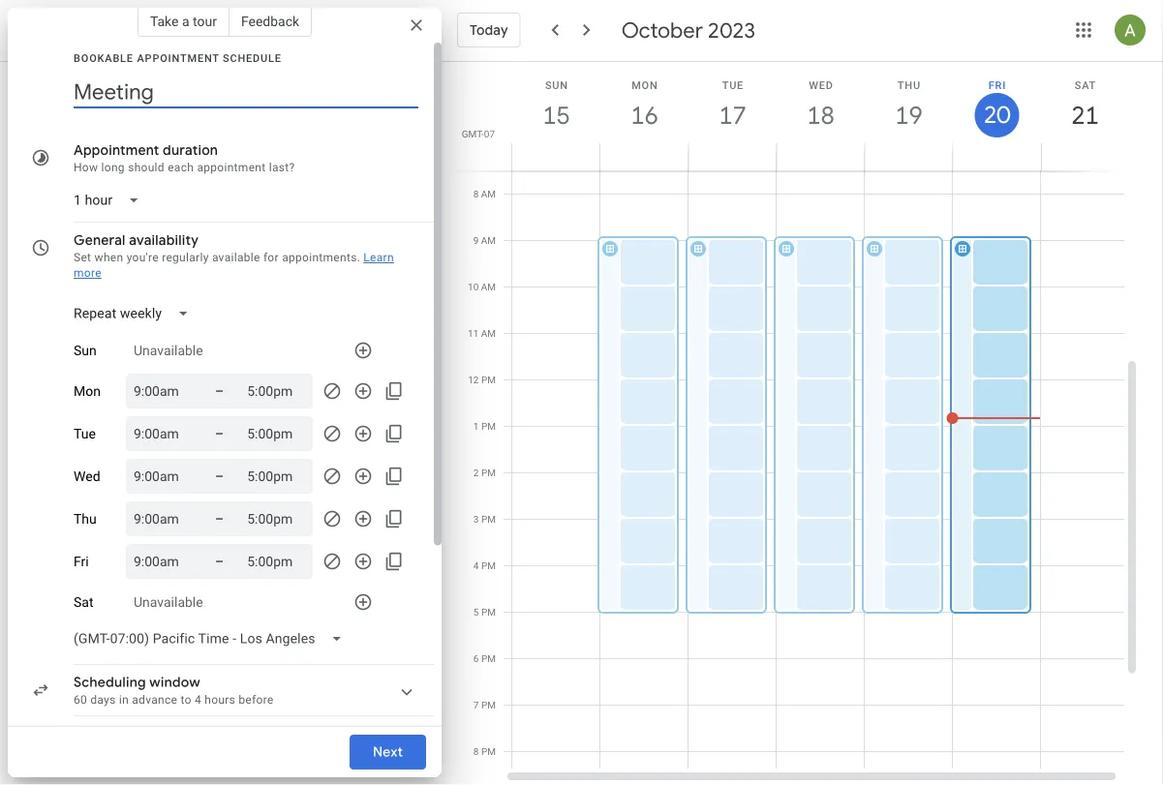 Task type: describe. For each thing, give the bounding box(es) containing it.
07
[[484, 128, 495, 140]]

8 for 8 am
[[473, 188, 479, 200]]

5
[[474, 607, 479, 619]]

pm for 12 pm
[[481, 374, 496, 386]]

wed 18
[[806, 79, 834, 131]]

3 pm
[[474, 514, 496, 526]]

End time on Mondays text field
[[247, 380, 305, 403]]

duration
[[163, 141, 218, 159]]

sun 15
[[541, 79, 569, 131]]

regularly
[[162, 251, 209, 264]]

10 am
[[468, 281, 496, 293]]

sunday, october 15 element
[[534, 93, 579, 138]]

learn more link
[[74, 251, 394, 280]]

long
[[101, 161, 125, 174]]

take a tour button
[[137, 6, 229, 37]]

5 pm
[[474, 607, 496, 619]]

gmt-
[[462, 128, 484, 140]]

9 am
[[473, 235, 496, 247]]

to
[[181, 694, 192, 707]]

17
[[718, 99, 745, 131]]

17 column header
[[688, 62, 777, 171]]

8 for 8 pm
[[474, 746, 479, 758]]

in
[[119, 694, 129, 707]]

tue 17
[[718, 79, 745, 131]]

hours
[[205, 694, 236, 707]]

pm for 5 pm
[[481, 607, 496, 619]]

thu 19
[[894, 79, 922, 131]]

advance
[[132, 694, 177, 707]]

next
[[373, 744, 403, 761]]

sat 21
[[1070, 79, 1098, 131]]

appointment
[[137, 52, 219, 64]]

days
[[90, 694, 116, 707]]

18 column header
[[776, 62, 865, 171]]

grid containing 15
[[450, 62, 1140, 786]]

1 pm
[[474, 421, 496, 433]]

8 am
[[473, 188, 496, 200]]

feedback button
[[229, 6, 312, 37]]

sun for sun 15
[[545, 79, 569, 91]]

4 inside grid
[[474, 560, 479, 572]]

20
[[983, 100, 1009, 130]]

today
[[470, 21, 508, 39]]

Start time on Wednesdays text field
[[134, 465, 192, 488]]

11 am
[[468, 328, 496, 340]]

feedback
[[241, 13, 299, 29]]

Start time on Fridays text field
[[134, 550, 192, 574]]

15
[[541, 99, 569, 131]]

11
[[468, 328, 479, 340]]

wednesday, october 18 element
[[799, 93, 843, 138]]

am for 11 am
[[481, 328, 496, 340]]

appointment duration how long should each appointment last?
[[74, 141, 295, 174]]

before
[[239, 694, 274, 707]]

– for fri
[[215, 554, 224, 570]]

7 pm
[[474, 700, 496, 712]]

2023
[[708, 16, 756, 44]]

take a tour
[[150, 13, 217, 29]]

adjusted
[[74, 726, 132, 743]]

appointments.
[[282, 251, 360, 264]]

unavailable for sun
[[134, 343, 203, 359]]

availability for general availability
[[129, 232, 199, 249]]

6
[[474, 653, 479, 665]]

am for 8 am
[[481, 188, 496, 200]]

adjusted availability
[[74, 726, 205, 743]]

general
[[74, 232, 126, 249]]

for
[[263, 251, 279, 264]]

mon for mon
[[74, 383, 101, 399]]

60
[[74, 694, 87, 707]]

you're
[[127, 251, 159, 264]]

2 pm
[[474, 467, 496, 479]]

availability for adjusted availability
[[136, 726, 205, 743]]

mon for mon 16
[[632, 79, 658, 91]]

general availability
[[74, 232, 199, 249]]

19 column header
[[864, 62, 953, 171]]

15 column header
[[512, 62, 601, 171]]

18
[[806, 99, 834, 131]]

End time on Wednesdays text field
[[247, 465, 305, 488]]

12
[[468, 374, 479, 386]]

21
[[1070, 99, 1098, 131]]

set
[[74, 251, 91, 264]]

saturday, october 21 element
[[1063, 93, 1108, 138]]

6 pm
[[474, 653, 496, 665]]

each
[[168, 161, 194, 174]]

Start time on Tuesdays text field
[[134, 422, 192, 446]]



Task type: vqa. For each thing, say whether or not it's contained in the screenshot.
5
yes



Task type: locate. For each thing, give the bounding box(es) containing it.
1 vertical spatial 4
[[195, 694, 202, 707]]

a
[[182, 13, 189, 29]]

mon
[[632, 79, 658, 91], [74, 383, 101, 399]]

fri 20
[[983, 79, 1009, 130]]

unavailable down start time on fridays 'text field'
[[134, 595, 203, 611]]

sat
[[1075, 79, 1097, 91], [74, 595, 93, 611]]

0 vertical spatial sun
[[545, 79, 569, 91]]

am for 9 am
[[481, 235, 496, 247]]

1 vertical spatial unavailable
[[134, 595, 203, 611]]

0 horizontal spatial 4
[[195, 694, 202, 707]]

0 horizontal spatial thu
[[74, 511, 97, 527]]

Add title text field
[[74, 78, 419, 107]]

–
[[215, 383, 224, 399], [215, 426, 224, 442], [215, 468, 224, 484], [215, 511, 224, 527], [215, 554, 224, 570]]

am right the 9
[[481, 235, 496, 247]]

fri for fri
[[74, 554, 89, 570]]

3 – from the top
[[215, 468, 224, 484]]

0 vertical spatial fri
[[989, 79, 1007, 91]]

learn
[[364, 251, 394, 264]]

pm right 3
[[481, 514, 496, 526]]

pm right 1 on the bottom left
[[481, 421, 496, 433]]

mon up monday, october 16 element
[[632, 79, 658, 91]]

gmt-07
[[462, 128, 495, 140]]

1 vertical spatial wed
[[74, 469, 100, 485]]

available
[[212, 251, 260, 264]]

4
[[474, 560, 479, 572], [195, 694, 202, 707]]

window
[[149, 674, 200, 692]]

set when you're regularly available for appointments.
[[74, 251, 360, 264]]

19
[[894, 99, 922, 131]]

2
[[474, 467, 479, 479]]

1 8 from the top
[[473, 188, 479, 200]]

3
[[474, 514, 479, 526]]

1 horizontal spatial wed
[[809, 79, 834, 91]]

am
[[481, 188, 496, 200], [481, 235, 496, 247], [481, 281, 496, 293], [481, 328, 496, 340]]

4 pm from the top
[[481, 514, 496, 526]]

1 horizontal spatial mon
[[632, 79, 658, 91]]

7
[[474, 700, 479, 712]]

8 up the 9
[[473, 188, 479, 200]]

more
[[74, 266, 102, 280]]

1 vertical spatial thu
[[74, 511, 97, 527]]

– right start time on thursdays text field
[[215, 511, 224, 527]]

thu inside thu 19
[[898, 79, 921, 91]]

1 vertical spatial sun
[[74, 343, 97, 359]]

– left end time on fridays text field at the left bottom of page
[[215, 554, 224, 570]]

Start time on Thursdays text field
[[134, 508, 192, 531]]

1 horizontal spatial 4
[[474, 560, 479, 572]]

8 pm from the top
[[481, 700, 496, 712]]

grid
[[450, 62, 1140, 786]]

should
[[128, 161, 165, 174]]

sun down more
[[74, 343, 97, 359]]

0 vertical spatial availability
[[129, 232, 199, 249]]

schedule
[[223, 52, 282, 64]]

thu
[[898, 79, 921, 91], [74, 511, 97, 527]]

None field
[[66, 183, 155, 218], [66, 296, 205, 331], [66, 622, 358, 657], [66, 183, 155, 218], [66, 296, 205, 331], [66, 622, 358, 657]]

am right 11
[[481, 328, 496, 340]]

0 horizontal spatial sun
[[74, 343, 97, 359]]

– for thu
[[215, 511, 224, 527]]

pm for 6 pm
[[481, 653, 496, 665]]

4 up '5'
[[474, 560, 479, 572]]

sat for sat 21
[[1075, 79, 1097, 91]]

1 vertical spatial mon
[[74, 383, 101, 399]]

21 column header
[[1040, 62, 1130, 171]]

16 column header
[[600, 62, 689, 171]]

tue up tuesday, october 17 element
[[722, 79, 744, 91]]

10
[[468, 281, 479, 293]]

next button
[[350, 729, 426, 776]]

fri up 20
[[989, 79, 1007, 91]]

0 vertical spatial sat
[[1075, 79, 1097, 91]]

pm right '7'
[[481, 700, 496, 712]]

learn more
[[74, 251, 394, 280]]

wed for wed 18
[[809, 79, 834, 91]]

pm right 2
[[481, 467, 496, 479]]

pm for 1 pm
[[481, 421, 496, 433]]

wed left start time on wednesdays text box
[[74, 469, 100, 485]]

friday, october 20, today element
[[975, 93, 1020, 138]]

wed up wednesday, october 18 element
[[809, 79, 834, 91]]

wed for wed
[[74, 469, 100, 485]]

tue for tue
[[74, 426, 96, 442]]

unavailable up start time on mondays text field
[[134, 343, 203, 359]]

0 vertical spatial wed
[[809, 79, 834, 91]]

0 vertical spatial 4
[[474, 560, 479, 572]]

– for tue
[[215, 426, 224, 442]]

pm down 7 pm
[[481, 746, 496, 758]]

– for wed
[[215, 468, 224, 484]]

monday, october 16 element
[[622, 93, 667, 138]]

8 down '7'
[[474, 746, 479, 758]]

2 – from the top
[[215, 426, 224, 442]]

1 unavailable from the top
[[134, 343, 203, 359]]

sun up the sunday, october 15 "element"
[[545, 79, 569, 91]]

0 vertical spatial tue
[[722, 79, 744, 91]]

8 pm
[[474, 746, 496, 758]]

pm for 7 pm
[[481, 700, 496, 712]]

4 right to
[[195, 694, 202, 707]]

appointment
[[197, 161, 266, 174]]

fri
[[989, 79, 1007, 91], [74, 554, 89, 570]]

0 vertical spatial mon
[[632, 79, 658, 91]]

8
[[473, 188, 479, 200], [474, 746, 479, 758]]

bookable appointment schedule
[[74, 52, 282, 64]]

– for mon
[[215, 383, 224, 399]]

scheduling
[[74, 674, 146, 692]]

0 horizontal spatial mon
[[74, 383, 101, 399]]

4 pm
[[474, 560, 496, 572]]

unavailable for sat
[[134, 595, 203, 611]]

End time on Thursdays text field
[[247, 508, 305, 531]]

sat up scheduling
[[74, 595, 93, 611]]

– right start time on wednesdays text box
[[215, 468, 224, 484]]

1 vertical spatial 8
[[474, 746, 479, 758]]

pm right the 6
[[481, 653, 496, 665]]

wed
[[809, 79, 834, 91], [74, 469, 100, 485]]

bookable
[[74, 52, 134, 64]]

1 vertical spatial tue
[[74, 426, 96, 442]]

5 – from the top
[[215, 554, 224, 570]]

october
[[622, 16, 703, 44]]

sat for sat
[[74, 595, 93, 611]]

today button
[[457, 7, 521, 53]]

1 horizontal spatial tue
[[722, 79, 744, 91]]

sun
[[545, 79, 569, 91], [74, 343, 97, 359]]

1 pm from the top
[[481, 374, 496, 386]]

take
[[150, 13, 179, 29]]

how
[[74, 161, 98, 174]]

1 horizontal spatial thu
[[898, 79, 921, 91]]

End time on Fridays text field
[[247, 550, 305, 574]]

pm
[[481, 374, 496, 386], [481, 421, 496, 433], [481, 467, 496, 479], [481, 514, 496, 526], [481, 560, 496, 572], [481, 607, 496, 619], [481, 653, 496, 665], [481, 700, 496, 712], [481, 746, 496, 758]]

9
[[473, 235, 479, 247]]

9 pm from the top
[[481, 746, 496, 758]]

thu for thu 19
[[898, 79, 921, 91]]

mon left start time on mondays text field
[[74, 383, 101, 399]]

appointment
[[74, 141, 159, 159]]

End time on Tuesdays text field
[[247, 422, 305, 446]]

thu for thu
[[74, 511, 97, 527]]

thursday, october 19 element
[[887, 93, 931, 138]]

availability up you're
[[129, 232, 199, 249]]

1 vertical spatial sat
[[74, 595, 93, 611]]

0 horizontal spatial sat
[[74, 595, 93, 611]]

am for 10 am
[[481, 281, 496, 293]]

when
[[95, 251, 123, 264]]

pm right the 12
[[481, 374, 496, 386]]

3 pm from the top
[[481, 467, 496, 479]]

tour
[[193, 13, 217, 29]]

4 inside scheduling window 60 days in advance to 4 hours before
[[195, 694, 202, 707]]

4 – from the top
[[215, 511, 224, 527]]

pm for 4 pm
[[481, 560, 496, 572]]

– left the end time on mondays 'text field'
[[215, 383, 224, 399]]

sun for sun
[[74, 343, 97, 359]]

0 vertical spatial unavailable
[[134, 343, 203, 359]]

16
[[630, 99, 657, 131]]

thu up thursday, october 19 element
[[898, 79, 921, 91]]

0 vertical spatial thu
[[898, 79, 921, 91]]

pm for 2 pm
[[481, 467, 496, 479]]

0 vertical spatial 8
[[473, 188, 479, 200]]

availability down to
[[136, 726, 205, 743]]

mon inside mon 16
[[632, 79, 658, 91]]

pm up 5 pm
[[481, 560, 496, 572]]

1
[[474, 421, 479, 433]]

pm for 8 pm
[[481, 746, 496, 758]]

tuesday, october 17 element
[[711, 93, 755, 138]]

2 8 from the top
[[474, 746, 479, 758]]

1 am from the top
[[481, 188, 496, 200]]

last?
[[269, 161, 295, 174]]

0 horizontal spatial wed
[[74, 469, 100, 485]]

thu left start time on thursdays text field
[[74, 511, 97, 527]]

20 column header
[[952, 62, 1041, 171]]

pm right '5'
[[481, 607, 496, 619]]

tue left start time on tuesdays text box
[[74, 426, 96, 442]]

sat inside sat 21
[[1075, 79, 1097, 91]]

fri for fri 20
[[989, 79, 1007, 91]]

1 – from the top
[[215, 383, 224, 399]]

6 pm from the top
[[481, 607, 496, 619]]

Start time on Mondays text field
[[134, 380, 192, 403]]

5 pm from the top
[[481, 560, 496, 572]]

tue for tue 17
[[722, 79, 744, 91]]

tue inside tue 17
[[722, 79, 744, 91]]

am up 9 am
[[481, 188, 496, 200]]

mon 16
[[630, 79, 658, 131]]

1 vertical spatial availability
[[136, 726, 205, 743]]

fri left start time on fridays 'text field'
[[74, 554, 89, 570]]

2 unavailable from the top
[[134, 595, 203, 611]]

4 am from the top
[[481, 328, 496, 340]]

unavailable
[[134, 343, 203, 359], [134, 595, 203, 611]]

1 horizontal spatial sat
[[1075, 79, 1097, 91]]

october 2023
[[622, 16, 756, 44]]

3 am from the top
[[481, 281, 496, 293]]

1 horizontal spatial fri
[[989, 79, 1007, 91]]

1 horizontal spatial sun
[[545, 79, 569, 91]]

0 horizontal spatial fri
[[74, 554, 89, 570]]

fri inside fri 20
[[989, 79, 1007, 91]]

12 pm
[[468, 374, 496, 386]]

7 pm from the top
[[481, 653, 496, 665]]

1 vertical spatial fri
[[74, 554, 89, 570]]

0 horizontal spatial tue
[[74, 426, 96, 442]]

sat up saturday, october 21 element
[[1075, 79, 1097, 91]]

– right start time on tuesdays text box
[[215, 426, 224, 442]]

scheduling window 60 days in advance to 4 hours before
[[74, 674, 274, 707]]

2 am from the top
[[481, 235, 496, 247]]

pm for 3 pm
[[481, 514, 496, 526]]

sun inside sun 15
[[545, 79, 569, 91]]

am right the 10
[[481, 281, 496, 293]]

2 pm from the top
[[481, 421, 496, 433]]

wed inside wed 18
[[809, 79, 834, 91]]



